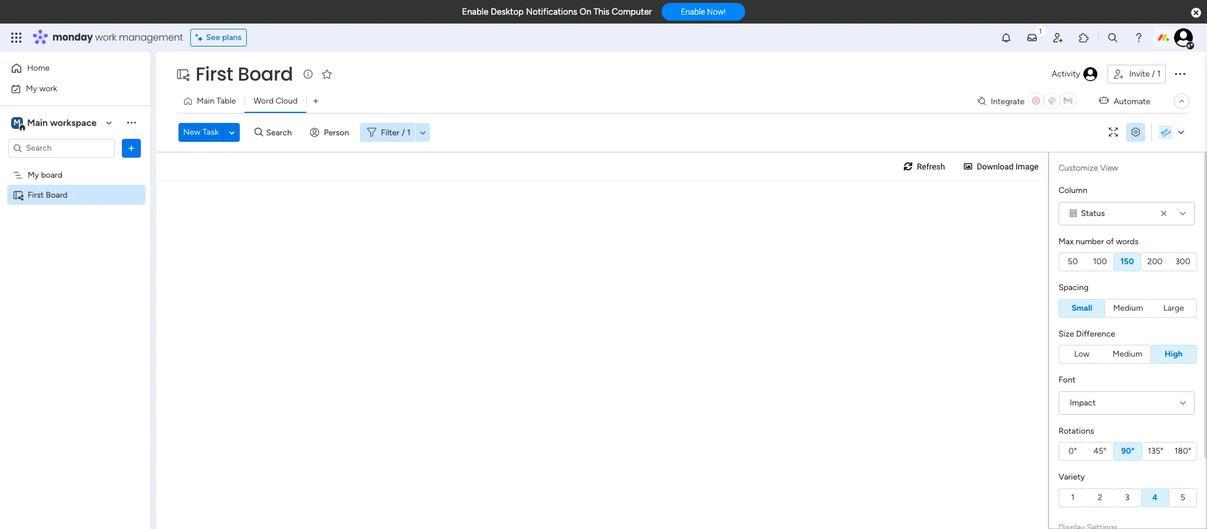 Task type: vqa. For each thing, say whether or not it's contained in the screenshot.
50
yes



Task type: describe. For each thing, give the bounding box(es) containing it.
enable for enable desktop notifications on this computer
[[462, 6, 489, 17]]

filter
[[381, 128, 400, 138]]

filter / 1
[[381, 128, 411, 138]]

100
[[1093, 257, 1107, 267]]

desktop
[[491, 6, 524, 17]]

max
[[1059, 237, 1074, 247]]

workspace
[[50, 117, 97, 128]]

45°
[[1094, 447, 1107, 457]]

word cloud button
[[245, 92, 307, 111]]

shareable board image
[[176, 67, 190, 81]]

medium button for spacing
[[1106, 299, 1151, 318]]

high button
[[1151, 345, 1198, 364]]

medium button for size difference
[[1105, 345, 1151, 364]]

search everything image
[[1107, 32, 1119, 44]]

help image
[[1133, 32, 1145, 44]]

on
[[580, 6, 592, 17]]

angle down image
[[229, 128, 235, 137]]

customize view
[[1059, 163, 1119, 173]]

1 horizontal spatial first board
[[196, 61, 293, 87]]

small
[[1072, 303, 1093, 313]]

90°
[[1122, 447, 1135, 457]]

90° button
[[1114, 443, 1142, 461]]

my for my work
[[26, 83, 37, 93]]

1 inside button
[[1072, 493, 1075, 503]]

2
[[1098, 493, 1103, 503]]

add view image
[[314, 97, 318, 106]]

1 horizontal spatial first
[[196, 61, 233, 87]]

integrate
[[991, 96, 1025, 106]]

135°
[[1148, 447, 1164, 457]]

monday work management
[[52, 31, 183, 44]]

home button
[[7, 59, 127, 78]]

50
[[1068, 257, 1078, 267]]

now!
[[707, 7, 726, 17]]

activity button
[[1047, 65, 1103, 84]]

180° button
[[1170, 443, 1198, 461]]

1 button
[[1059, 489, 1087, 508]]

m
[[14, 118, 21, 128]]

size
[[1059, 329, 1075, 339]]

1 horizontal spatial options image
[[1173, 66, 1188, 81]]

main for main table
[[197, 96, 215, 106]]

my for my board
[[28, 170, 39, 180]]

column
[[1059, 186, 1088, 196]]

enable desktop notifications on this computer
[[462, 6, 652, 17]]

my board
[[28, 170, 62, 180]]

invite members image
[[1053, 32, 1064, 44]]

workspace image
[[11, 116, 23, 129]]

1 horizontal spatial board
[[238, 61, 293, 87]]

word cloud
[[254, 96, 298, 106]]

180°
[[1175, 447, 1192, 457]]

jacob simon image
[[1175, 28, 1193, 47]]

monday
[[52, 31, 93, 44]]

/ for invite
[[1152, 69, 1156, 79]]

1 vertical spatial first
[[28, 190, 44, 200]]

font
[[1059, 375, 1076, 385]]

Search in workspace field
[[25, 141, 98, 155]]

difference
[[1077, 329, 1116, 339]]

dapulse close image
[[1192, 7, 1202, 19]]

autopilot image
[[1099, 93, 1109, 108]]

words
[[1116, 237, 1139, 247]]

2 button
[[1087, 489, 1114, 508]]

enable now! button
[[662, 3, 745, 21]]

main for main workspace
[[27, 117, 48, 128]]

new task button
[[179, 123, 223, 142]]

notifications image
[[1001, 32, 1012, 44]]

status
[[1081, 208, 1105, 218]]

activity
[[1052, 69, 1081, 79]]

person button
[[305, 123, 356, 142]]

of
[[1107, 237, 1114, 247]]

customize
[[1059, 163, 1099, 173]]

plans
[[222, 32, 242, 42]]

Search field
[[263, 124, 299, 141]]

1 image
[[1035, 24, 1046, 37]]

1 for invite / 1
[[1158, 69, 1161, 79]]

enable now!
[[681, 7, 726, 17]]

table
[[217, 96, 236, 106]]

main table
[[197, 96, 236, 106]]

board inside list box
[[46, 190, 68, 200]]

apps image
[[1078, 32, 1090, 44]]



Task type: locate. For each thing, give the bounding box(es) containing it.
small button
[[1059, 299, 1106, 318]]

medium for size difference
[[1113, 349, 1143, 359]]

my work
[[26, 83, 57, 93]]

open full screen image
[[1104, 128, 1123, 137]]

first board up table
[[196, 61, 293, 87]]

rotations
[[1059, 426, 1095, 436]]

45° button
[[1087, 443, 1114, 461]]

5 button
[[1170, 489, 1198, 508]]

new
[[183, 127, 201, 137]]

board
[[238, 61, 293, 87], [46, 190, 68, 200]]

computer
[[612, 6, 652, 17]]

first board down my board
[[28, 190, 68, 200]]

150
[[1121, 257, 1135, 267]]

medium for spacing
[[1114, 303, 1143, 313]]

home
[[27, 63, 50, 73]]

person
[[324, 128, 349, 138]]

1 left 'arrow down' image
[[407, 128, 411, 138]]

add to favorites image
[[321, 68, 333, 80]]

high
[[1165, 349, 1183, 359]]

list box
[[0, 163, 150, 364]]

work right monday
[[95, 31, 116, 44]]

work for monday
[[95, 31, 116, 44]]

large
[[1164, 303, 1184, 313]]

board
[[41, 170, 62, 180]]

arrow down image
[[416, 126, 430, 140]]

1 horizontal spatial work
[[95, 31, 116, 44]]

options image down workspace options "icon"
[[126, 142, 137, 154]]

1 vertical spatial main
[[27, 117, 48, 128]]

workspace options image
[[126, 117, 137, 129]]

variety
[[1059, 473, 1085, 483]]

select product image
[[11, 32, 22, 44]]

main inside workspace selection element
[[27, 117, 48, 128]]

3 button
[[1114, 489, 1141, 508]]

v2 status outline image
[[1070, 210, 1077, 218]]

new task
[[183, 127, 219, 137]]

200 button
[[1141, 253, 1170, 272]]

enable inside button
[[681, 7, 705, 17]]

inbox image
[[1027, 32, 1038, 44]]

0 vertical spatial /
[[1152, 69, 1156, 79]]

1 vertical spatial medium
[[1113, 349, 1143, 359]]

enable
[[462, 6, 489, 17], [681, 7, 705, 17]]

list box containing my board
[[0, 163, 150, 364]]

0 horizontal spatial first board
[[28, 190, 68, 200]]

1 vertical spatial board
[[46, 190, 68, 200]]

first right shareable board icon
[[28, 190, 44, 200]]

options image
[[1173, 66, 1188, 81], [126, 142, 137, 154]]

1
[[1158, 69, 1161, 79], [407, 128, 411, 138], [1072, 493, 1075, 503]]

0°
[[1069, 447, 1077, 457]]

/ right filter
[[402, 128, 405, 138]]

enable left 'desktop'
[[462, 6, 489, 17]]

show board description image
[[301, 68, 315, 80]]

4 button
[[1141, 489, 1170, 508]]

first board
[[196, 61, 293, 87], [28, 190, 68, 200]]

1 vertical spatial medium button
[[1105, 345, 1151, 364]]

settings image
[[1127, 128, 1146, 137]]

0 horizontal spatial work
[[39, 83, 57, 93]]

1 vertical spatial work
[[39, 83, 57, 93]]

1 horizontal spatial enable
[[681, 7, 705, 17]]

0 horizontal spatial first
[[28, 190, 44, 200]]

main workspace
[[27, 117, 97, 128]]

medium up difference
[[1114, 303, 1143, 313]]

0 vertical spatial main
[[197, 96, 215, 106]]

3
[[1125, 493, 1130, 503]]

cloud
[[276, 96, 298, 106]]

low
[[1075, 349, 1090, 359]]

135° button
[[1142, 443, 1170, 461]]

main right workspace image
[[27, 117, 48, 128]]

5
[[1181, 493, 1186, 503]]

my
[[26, 83, 37, 93], [28, 170, 39, 180]]

1 horizontal spatial main
[[197, 96, 215, 106]]

notifications
[[526, 6, 578, 17]]

size difference
[[1059, 329, 1116, 339]]

main table button
[[179, 92, 245, 111]]

collapse board header image
[[1177, 97, 1187, 106]]

0 horizontal spatial main
[[27, 117, 48, 128]]

1 right invite
[[1158, 69, 1161, 79]]

0 vertical spatial medium button
[[1106, 299, 1151, 318]]

my work button
[[7, 79, 127, 98]]

4
[[1153, 493, 1158, 503]]

see plans
[[206, 32, 242, 42]]

300 button
[[1170, 253, 1198, 272]]

0 vertical spatial medium
[[1114, 303, 1143, 313]]

0 vertical spatial options image
[[1173, 66, 1188, 81]]

1 down variety
[[1072, 493, 1075, 503]]

0 horizontal spatial enable
[[462, 6, 489, 17]]

large button
[[1151, 299, 1198, 318]]

this
[[594, 6, 610, 17]]

2 vertical spatial 1
[[1072, 493, 1075, 503]]

0 vertical spatial my
[[26, 83, 37, 93]]

low button
[[1059, 345, 1105, 364]]

100 button
[[1087, 253, 1114, 272]]

management
[[119, 31, 183, 44]]

medium button
[[1106, 299, 1151, 318], [1105, 345, 1151, 364]]

board down board
[[46, 190, 68, 200]]

1 vertical spatial my
[[28, 170, 39, 180]]

dapulse integrations image
[[978, 97, 986, 106]]

first
[[196, 61, 233, 87], [28, 190, 44, 200]]

/
[[1152, 69, 1156, 79], [402, 128, 405, 138]]

200
[[1148, 257, 1163, 267]]

board up 'word'
[[238, 61, 293, 87]]

number
[[1076, 237, 1105, 247]]

medium button down difference
[[1105, 345, 1151, 364]]

option
[[0, 164, 150, 167]]

0 vertical spatial work
[[95, 31, 116, 44]]

0° button
[[1059, 443, 1087, 461]]

/ inside button
[[1152, 69, 1156, 79]]

/ for filter
[[402, 128, 405, 138]]

0 horizontal spatial /
[[402, 128, 405, 138]]

work for my
[[39, 83, 57, 93]]

work inside button
[[39, 83, 57, 93]]

1 vertical spatial 1
[[407, 128, 411, 138]]

impact
[[1070, 398, 1096, 408]]

0 horizontal spatial board
[[46, 190, 68, 200]]

medium down difference
[[1113, 349, 1143, 359]]

see
[[206, 32, 220, 42]]

2 horizontal spatial 1
[[1158, 69, 1161, 79]]

word
[[254, 96, 274, 106]]

1 inside button
[[1158, 69, 1161, 79]]

0 horizontal spatial 1
[[407, 128, 411, 138]]

medium button up difference
[[1106, 299, 1151, 318]]

work down home
[[39, 83, 57, 93]]

1 vertical spatial /
[[402, 128, 405, 138]]

300
[[1176, 257, 1191, 267]]

150 button
[[1114, 253, 1141, 272]]

spacing
[[1059, 283, 1089, 293]]

1 horizontal spatial 1
[[1072, 493, 1075, 503]]

my left board
[[28, 170, 39, 180]]

0 vertical spatial first board
[[196, 61, 293, 87]]

0 vertical spatial first
[[196, 61, 233, 87]]

50 button
[[1059, 253, 1087, 272]]

workspace selection element
[[11, 116, 98, 131]]

First Board field
[[193, 61, 296, 87]]

invite / 1
[[1130, 69, 1161, 79]]

main left table
[[197, 96, 215, 106]]

/ right invite
[[1152, 69, 1156, 79]]

my inside "my work" button
[[26, 83, 37, 93]]

1 for filter / 1
[[407, 128, 411, 138]]

0 vertical spatial 1
[[1158, 69, 1161, 79]]

invite
[[1130, 69, 1150, 79]]

0 horizontal spatial options image
[[126, 142, 137, 154]]

task
[[203, 127, 219, 137]]

see plans button
[[190, 29, 247, 47]]

max number of words
[[1059, 237, 1139, 247]]

work
[[95, 31, 116, 44], [39, 83, 57, 93]]

1 vertical spatial options image
[[126, 142, 137, 154]]

first up the main table
[[196, 61, 233, 87]]

1 horizontal spatial /
[[1152, 69, 1156, 79]]

invite / 1 button
[[1108, 65, 1166, 84]]

enable left now!
[[681, 7, 705, 17]]

0 vertical spatial board
[[238, 61, 293, 87]]

main inside button
[[197, 96, 215, 106]]

v2 search image
[[255, 126, 263, 139]]

1 vertical spatial first board
[[28, 190, 68, 200]]

enable for enable now!
[[681, 7, 705, 17]]

shareable board image
[[12, 189, 24, 201]]

automate
[[1114, 96, 1151, 106]]

options image up collapse board header icon in the top right of the page
[[1173, 66, 1188, 81]]

view
[[1101, 163, 1119, 173]]

my down home
[[26, 83, 37, 93]]



